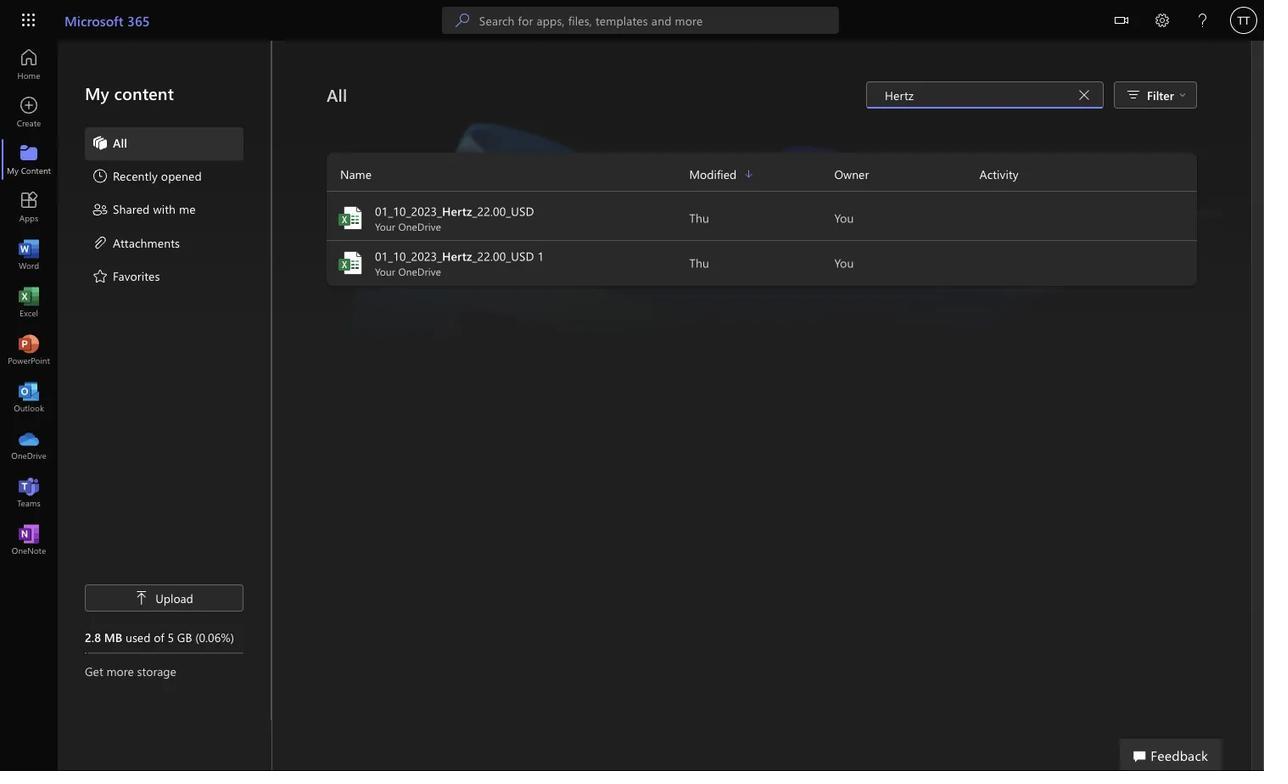 Task type: describe. For each thing, give the bounding box(es) containing it.
my content left pane navigation navigation
[[58, 41, 271, 720]]

hertz for _22.00_usd 1
[[442, 248, 472, 264]]

microsoft 365
[[64, 11, 150, 29]]

(0.06%)
[[195, 629, 234, 645]]

get
[[85, 663, 103, 679]]

excel image
[[337, 204, 364, 232]]

shared with me
[[113, 201, 196, 217]]

tt button
[[1223, 0, 1264, 41]]

0 horizontal spatial excel image
[[20, 294, 37, 311]]

microsoft 365 banner
[[0, 0, 1264, 44]]

tt
[[1237, 14, 1250, 27]]

word image
[[20, 246, 37, 263]]

name 01_10_2023_hertz_22.00_usd cell
[[327, 203, 689, 233]]

01_10_2023_ for _22.00_usd
[[375, 203, 442, 219]]

attachments element
[[92, 234, 180, 254]]

thu for _22.00_usd 1
[[689, 255, 709, 271]]

of
[[154, 629, 164, 645]]

recently opened element
[[92, 167, 202, 187]]

modified button
[[689, 165, 834, 184]]

2.8
[[85, 629, 101, 645]]


[[1179, 92, 1186, 98]]

home image
[[20, 56, 37, 73]]

onedrive image
[[20, 436, 37, 453]]

2.8 mb used of 5 gb (0.06%)
[[85, 629, 234, 645]]

thu for _22.00_usd
[[689, 210, 709, 226]]


[[1115, 14, 1128, 27]]

your inside the "01_10_2023_ hertz _22.00_usd your onedrive"
[[375, 220, 395, 233]]

displaying 2 out of 4 files. status
[[866, 81, 1104, 109]]

menu inside my content left pane navigation navigation
[[85, 127, 243, 294]]

my
[[85, 82, 109, 104]]

excel image inside name 01_10_2023_hertz_22.00_usd 1 cell
[[337, 249, 364, 277]]

hertz for _22.00_usd
[[442, 203, 472, 219]]

activity
[[979, 166, 1019, 182]]

used
[[126, 629, 151, 645]]

01_10_2023_ hertz _22.00_usd your onedrive
[[375, 203, 534, 233]]

your inside 01_10_2023_ hertz _22.00_usd 1 your onedrive
[[375, 265, 395, 278]]

filter
[[1147, 87, 1174, 103]]

my content
[[85, 82, 174, 104]]

more
[[106, 663, 134, 679]]

name
[[340, 166, 372, 182]]

you for _22.00_usd
[[834, 210, 854, 226]]

upload
[[155, 590, 193, 606]]

recently
[[113, 168, 158, 183]]

01_10_2023_ for _22.00_usd 1
[[375, 248, 442, 264]]

you for _22.00_usd 1
[[834, 255, 854, 271]]



Task type: locate. For each thing, give the bounding box(es) containing it.
shared
[[113, 201, 150, 217]]

navigation
[[0, 41, 58, 563]]

recently opened
[[113, 168, 202, 183]]

1 vertical spatial you
[[834, 255, 854, 271]]


[[135, 591, 149, 605]]

2 you from the top
[[834, 255, 854, 271]]

1 vertical spatial hertz
[[442, 248, 472, 264]]

your
[[375, 220, 395, 233], [375, 265, 395, 278]]

me
[[179, 201, 196, 217]]

row containing name
[[327, 165, 1197, 192]]

shared with me element
[[92, 201, 196, 221]]

none search field inside microsoft 365 banner
[[442, 7, 839, 34]]

attachments
[[113, 234, 180, 250]]

1 thu from the top
[[689, 210, 709, 226]]

1 vertical spatial 01_10_2023_
[[375, 248, 442, 264]]

onedrive
[[398, 220, 441, 233], [398, 265, 441, 278]]

hertz down the "01_10_2023_ hertz _22.00_usd your onedrive"
[[442, 248, 472, 264]]

1 horizontal spatial excel image
[[337, 249, 364, 277]]

get more storage
[[85, 663, 176, 679]]

1 vertical spatial _22.00_usd
[[472, 248, 534, 264]]

2 hertz from the top
[[442, 248, 472, 264]]

_22.00_usd left 1
[[472, 248, 534, 264]]

excel image down excel icon
[[337, 249, 364, 277]]

365
[[127, 11, 150, 29]]

1 onedrive from the top
[[398, 220, 441, 233]]

01_10_2023_ hertz _22.00_usd 1 your onedrive
[[375, 248, 544, 278]]

apps image
[[20, 199, 37, 215]]

owner button
[[834, 165, 979, 184]]

all inside my content left pane navigation navigation
[[113, 134, 127, 150]]

onedrive inside the "01_10_2023_ hertz _22.00_usd your onedrive"
[[398, 220, 441, 233]]

01_10_2023_ down the "01_10_2023_ hertz _22.00_usd your onedrive"
[[375, 248, 442, 264]]

modified
[[689, 166, 737, 182]]

all
[[327, 84, 347, 106], [113, 134, 127, 150]]

excel image down word icon at the left top of page
[[20, 294, 37, 311]]

0 vertical spatial all
[[327, 84, 347, 106]]

1 vertical spatial thu
[[689, 255, 709, 271]]

menu containing all
[[85, 127, 243, 294]]

2 your from the top
[[375, 265, 395, 278]]

storage
[[137, 663, 176, 679]]

all up recently
[[113, 134, 127, 150]]

hertz
[[442, 203, 472, 219], [442, 248, 472, 264]]

owner
[[834, 166, 869, 182]]

hertz inside the "01_10_2023_ hertz _22.00_usd your onedrive"
[[442, 203, 472, 219]]

1 vertical spatial all
[[113, 134, 127, 150]]

onedrive down the "01_10_2023_ hertz _22.00_usd your onedrive"
[[398, 265, 441, 278]]

0 vertical spatial you
[[834, 210, 854, 226]]

menu
[[85, 127, 243, 294]]

0 vertical spatial 01_10_2023_
[[375, 203, 442, 219]]

1 _22.00_usd from the top
[[472, 203, 534, 219]]

name 01_10_2023_hertz_22.00_usd 1 cell
[[327, 248, 689, 278]]

teams image
[[20, 484, 37, 501]]

1
[[537, 248, 544, 264]]

1 your from the top
[[375, 220, 395, 233]]

2 01_10_2023_ from the top
[[375, 248, 442, 264]]

1 you from the top
[[834, 210, 854, 226]]

filter 
[[1147, 87, 1186, 103]]

5
[[168, 629, 174, 645]]

01_10_2023_ inside 01_10_2023_ hertz _22.00_usd 1 your onedrive
[[375, 248, 442, 264]]

2 thu from the top
[[689, 255, 709, 271]]

01_10_2023_ right excel icon
[[375, 203, 442, 219]]

get more storage button
[[85, 663, 243, 680]]

01_10_2023_
[[375, 203, 442, 219], [375, 248, 442, 264]]

None search field
[[442, 7, 839, 34]]

0 vertical spatial excel image
[[337, 249, 364, 277]]

opened
[[161, 168, 202, 183]]

excel image
[[337, 249, 364, 277], [20, 294, 37, 311]]

row
[[327, 165, 1197, 192]]

content
[[114, 82, 174, 104]]

0 vertical spatial _22.00_usd
[[472, 203, 534, 219]]

1 01_10_2023_ from the top
[[375, 203, 442, 219]]

name button
[[327, 165, 689, 184]]

gb
[[177, 629, 192, 645]]

0 vertical spatial your
[[375, 220, 395, 233]]

1 vertical spatial onedrive
[[398, 265, 441, 278]]

0 vertical spatial hertz
[[442, 203, 472, 219]]

1 hertz from the top
[[442, 203, 472, 219]]

onenote image
[[20, 531, 37, 548]]

mb
[[104, 629, 122, 645]]

2 _22.00_usd from the top
[[472, 248, 534, 264]]

powerpoint image
[[20, 341, 37, 358]]

_22.00_usd for _22.00_usd 1
[[472, 248, 534, 264]]

onedrive inside 01_10_2023_ hertz _22.00_usd 1 your onedrive
[[398, 265, 441, 278]]

outlook image
[[20, 389, 37, 406]]

1 vertical spatial excel image
[[20, 294, 37, 311]]

create image
[[20, 104, 37, 120]]

2 onedrive from the top
[[398, 265, 441, 278]]

thu
[[689, 210, 709, 226], [689, 255, 709, 271]]

_22.00_usd inside 01_10_2023_ hertz _22.00_usd 1 your onedrive
[[472, 248, 534, 264]]

Search box. Suggestions appear as you type. search field
[[479, 7, 839, 34]]

feedback button
[[1120, 739, 1222, 771]]

0 horizontal spatial all
[[113, 134, 127, 150]]

_22.00_usd inside the "01_10_2023_ hertz _22.00_usd your onedrive"
[[472, 203, 534, 219]]

with
[[153, 201, 176, 217]]

01_10_2023_ inside the "01_10_2023_ hertz _22.00_usd your onedrive"
[[375, 203, 442, 219]]

hertz inside 01_10_2023_ hertz _22.00_usd 1 your onedrive
[[442, 248, 472, 264]]

0 vertical spatial onedrive
[[398, 220, 441, 233]]

1 horizontal spatial all
[[327, 84, 347, 106]]

my content image
[[20, 151, 37, 168]]

favorites
[[113, 268, 160, 283]]

Filter by keyword text field
[[883, 87, 1072, 104]]

 upload
[[135, 590, 193, 606]]

you
[[834, 210, 854, 226], [834, 255, 854, 271]]

 button
[[1101, 0, 1142, 44]]

_22.00_usd down the name button
[[472, 203, 534, 219]]

all element
[[92, 134, 127, 154]]

feedback
[[1151, 746, 1208, 764]]

microsoft
[[64, 11, 124, 29]]

all up name
[[327, 84, 347, 106]]

1 vertical spatial your
[[375, 265, 395, 278]]

activity, column 4 of 4 column header
[[979, 165, 1197, 184]]

_22.00_usd for _22.00_usd
[[472, 203, 534, 219]]

onedrive up 01_10_2023_ hertz _22.00_usd 1 your onedrive
[[398, 220, 441, 233]]

_22.00_usd
[[472, 203, 534, 219], [472, 248, 534, 264]]

favorites element
[[92, 267, 160, 287]]

0 vertical spatial thu
[[689, 210, 709, 226]]

hertz up 01_10_2023_ hertz _22.00_usd 1 your onedrive
[[442, 203, 472, 219]]



Task type: vqa. For each thing, say whether or not it's contained in the screenshot.
All inside the menu
yes



